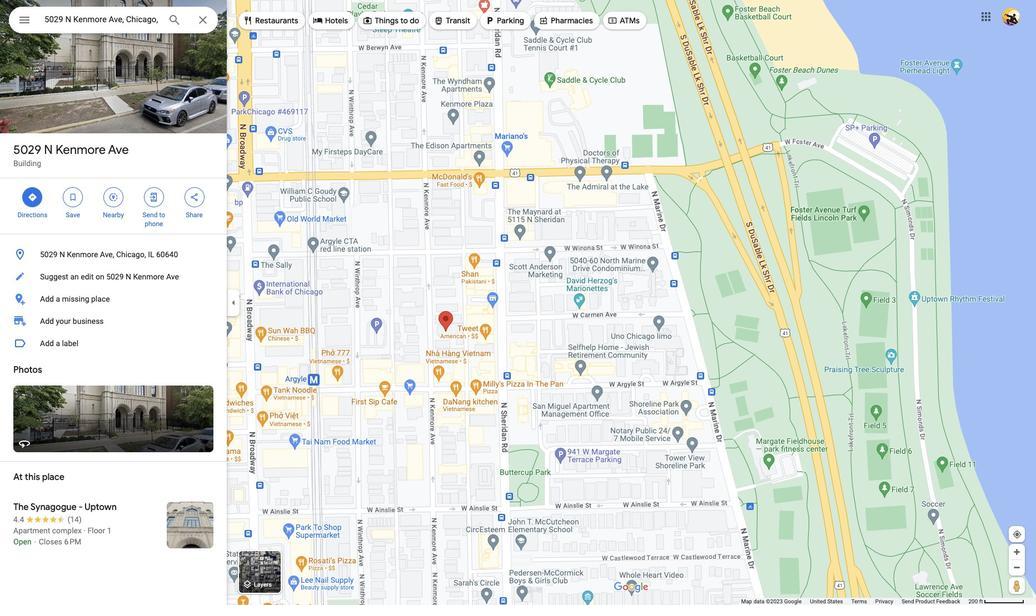 Task type: locate. For each thing, give the bounding box(es) containing it.
send up phone
[[143, 211, 158, 219]]

n
[[44, 142, 53, 158], [59, 250, 65, 259], [126, 273, 131, 281]]

a for missing
[[56, 295, 60, 304]]

kenmore inside 5029 n kenmore ave building
[[56, 142, 106, 158]]

5029 up 'building'
[[13, 142, 41, 158]]

this
[[25, 472, 40, 483]]

n for ave
[[44, 142, 53, 158]]

united states button
[[810, 598, 844, 606]]

0 horizontal spatial place
[[42, 472, 64, 483]]

 transit
[[434, 14, 471, 27]]

add a missing place button
[[0, 288, 227, 310]]

2 horizontal spatial n
[[126, 273, 131, 281]]

send for send to phone
[[143, 211, 158, 219]]

floor
[[88, 527, 105, 536]]

1 vertical spatial a
[[56, 339, 60, 348]]

a left 'label'
[[56, 339, 60, 348]]

kenmore up 'edit'
[[67, 250, 98, 259]]

1 horizontal spatial ave
[[166, 273, 179, 281]]

5029 n kenmore ave, chicago, il 60640
[[40, 250, 178, 259]]

n inside 5029 n kenmore ave, chicago, il 60640 button
[[59, 250, 65, 259]]

0 horizontal spatial to
[[159, 211, 165, 219]]

1 add from the top
[[40, 295, 54, 304]]

il
[[148, 250, 154, 259]]

a inside button
[[56, 295, 60, 304]]

n inside 5029 n kenmore ave building
[[44, 142, 53, 158]]

send to phone
[[143, 211, 165, 228]]

2 add from the top
[[40, 317, 54, 326]]

5029 N Kenmore Ave, Chicago, IL 60640 field
[[9, 7, 218, 33]]

send for send product feedback
[[902, 599, 915, 605]]

n for ave,
[[59, 250, 65, 259]]

0 vertical spatial kenmore
[[56, 142, 106, 158]]

5029 for ave,
[[40, 250, 58, 259]]

ave down 60640
[[166, 273, 179, 281]]

add for add a label
[[40, 339, 54, 348]]

0 vertical spatial to
[[401, 16, 408, 26]]

5029 up suggest
[[40, 250, 58, 259]]

kenmore inside button
[[133, 273, 164, 281]]

0 vertical spatial add
[[40, 295, 54, 304]]

google maps element
[[0, 0, 1037, 606]]

footer containing map data ©2023 google
[[742, 598, 969, 606]]

2 vertical spatial 5029
[[106, 273, 124, 281]]

missing
[[62, 295, 89, 304]]

0 vertical spatial send
[[143, 211, 158, 219]]

3 add from the top
[[40, 339, 54, 348]]

ave,
[[100, 250, 114, 259]]

send inside send to phone
[[143, 211, 158, 219]]

kenmore
[[56, 142, 106, 158], [67, 250, 98, 259], [133, 273, 164, 281]]

place
[[91, 295, 110, 304], [42, 472, 64, 483]]

to left the do
[[401, 16, 408, 26]]

kenmore down il
[[133, 273, 164, 281]]

terms button
[[852, 598, 868, 606]]

1 vertical spatial add
[[40, 317, 54, 326]]

1 horizontal spatial n
[[59, 250, 65, 259]]

actions for 5029 n kenmore ave region
[[0, 179, 227, 234]]

1 horizontal spatial to
[[401, 16, 408, 26]]

add your business
[[40, 317, 104, 326]]

0 vertical spatial ave
[[108, 142, 129, 158]]

nearby
[[103, 211, 124, 219]]

0 horizontal spatial send
[[143, 211, 158, 219]]

1 vertical spatial n
[[59, 250, 65, 259]]

2 vertical spatial add
[[40, 339, 54, 348]]

2 a from the top
[[56, 339, 60, 348]]

send left product
[[902, 599, 915, 605]]

send
[[143, 211, 158, 219], [902, 599, 915, 605]]

0 horizontal spatial n
[[44, 142, 53, 158]]

map data ©2023 google
[[742, 599, 802, 605]]

0 vertical spatial a
[[56, 295, 60, 304]]

at this place
[[13, 472, 64, 483]]

add left 'label'
[[40, 339, 54, 348]]

0 vertical spatial 5029
[[13, 142, 41, 158]]

1 horizontal spatial send
[[902, 599, 915, 605]]

0 vertical spatial place
[[91, 295, 110, 304]]

ave up 
[[108, 142, 129, 158]]

1 horizontal spatial place
[[91, 295, 110, 304]]

add inside button
[[40, 295, 54, 304]]

kenmore inside button
[[67, 250, 98, 259]]

60640
[[156, 250, 178, 259]]

collapse side panel image
[[227, 297, 240, 309]]

united states
[[810, 599, 844, 605]]

1 vertical spatial kenmore
[[67, 250, 98, 259]]

to
[[401, 16, 408, 26], [159, 211, 165, 219]]

kenmore for ave,
[[67, 250, 98, 259]]

5029 right on at the left top of the page
[[106, 273, 124, 281]]

synagogue
[[30, 502, 77, 513]]

5029
[[13, 142, 41, 158], [40, 250, 58, 259], [106, 273, 124, 281]]

complex
[[52, 527, 82, 536]]

2 vertical spatial n
[[126, 273, 131, 281]]

0 horizontal spatial ave
[[108, 142, 129, 158]]

add a label button
[[0, 333, 227, 355]]

5029 inside 5029 n kenmore ave building
[[13, 142, 41, 158]]

closes
[[39, 538, 62, 547]]

add a missing place
[[40, 295, 110, 304]]

5029 n kenmore ave main content
[[0, 0, 227, 606]]

a for label
[[56, 339, 60, 348]]

terms
[[852, 599, 868, 605]]

to inside send to phone
[[159, 211, 165, 219]]

4.4 stars 14 reviews image
[[13, 514, 82, 526]]

-
[[79, 502, 83, 513]]

1
[[107, 527, 112, 536]]

1 vertical spatial 5029
[[40, 250, 58, 259]]

send product feedback button
[[902, 598, 961, 606]]

1 vertical spatial ave
[[166, 273, 179, 281]]

business
[[73, 317, 104, 326]]

google account: ben nelson  
(ben.nelson1980@gmail.com) image
[[1003, 8, 1021, 25]]

0 vertical spatial n
[[44, 142, 53, 158]]

hotels
[[325, 16, 348, 26]]

None field
[[44, 13, 159, 26]]

 search field
[[9, 7, 218, 36]]

a inside button
[[56, 339, 60, 348]]

 pharmacies
[[539, 14, 593, 27]]

ave
[[108, 142, 129, 158], [166, 273, 179, 281]]

(14)
[[68, 516, 82, 524]]

data
[[754, 599, 765, 605]]

none field inside 5029 n kenmore ave, chicago, il 60640 field
[[44, 13, 159, 26]]

uptown
[[85, 502, 117, 513]]


[[485, 14, 495, 27]]


[[18, 12, 31, 28]]

the
[[13, 502, 29, 513]]


[[149, 191, 159, 204]]

1 vertical spatial place
[[42, 472, 64, 483]]

states
[[828, 599, 844, 605]]

5029 n kenmore ave building
[[13, 142, 129, 168]]

atms
[[620, 16, 640, 26]]

1 a from the top
[[56, 295, 60, 304]]

5029 inside button
[[40, 250, 58, 259]]

2 vertical spatial kenmore
[[133, 273, 164, 281]]

place right this on the left
[[42, 472, 64, 483]]

place down on at the left top of the page
[[91, 295, 110, 304]]

your
[[56, 317, 71, 326]]

add left 'your'
[[40, 317, 54, 326]]

4.4
[[13, 516, 24, 524]]

add inside button
[[40, 339, 54, 348]]

add down suggest
[[40, 295, 54, 304]]


[[608, 14, 618, 27]]

to up phone
[[159, 211, 165, 219]]

kenmore up 
[[56, 142, 106, 158]]

footer
[[742, 598, 969, 606]]

send inside button
[[902, 599, 915, 605]]


[[434, 14, 444, 27]]

the synagogue - uptown
[[13, 502, 117, 513]]

1 vertical spatial to
[[159, 211, 165, 219]]

do
[[410, 16, 420, 26]]

a left missing
[[56, 295, 60, 304]]

1 vertical spatial send
[[902, 599, 915, 605]]

©2023
[[766, 599, 783, 605]]



Task type: vqa. For each thing, say whether or not it's contained in the screenshot.
the At
yes



Task type: describe. For each thing, give the bounding box(es) containing it.
phone
[[145, 220, 163, 228]]

 parking
[[485, 14, 524, 27]]

n inside suggest an edit on 5029 n kenmore ave button
[[126, 273, 131, 281]]

200 ft button
[[969, 599, 1025, 605]]

place inside button
[[91, 295, 110, 304]]

zoom out image
[[1013, 564, 1022, 572]]

edit
[[81, 273, 94, 281]]

ave inside 5029 n kenmore ave building
[[108, 142, 129, 158]]

 atms
[[608, 14, 640, 27]]

photos
[[13, 365, 42, 376]]

suggest an edit on 5029 n kenmore ave
[[40, 273, 179, 281]]


[[189, 191, 199, 204]]

things
[[375, 16, 399, 26]]

ft
[[980, 599, 984, 605]]

share
[[186, 211, 203, 219]]

united
[[810, 599, 826, 605]]

product
[[916, 599, 935, 605]]

suggest
[[40, 273, 68, 281]]

directions
[[18, 211, 47, 219]]

5029 n kenmore ave, chicago, il 60640 button
[[0, 244, 227, 266]]

parking
[[497, 16, 524, 26]]

send product feedback
[[902, 599, 961, 605]]

add for add a missing place
[[40, 295, 54, 304]]

open
[[13, 538, 31, 547]]

apartment complex · floor 1 open ⋅ closes 6 pm
[[13, 527, 112, 547]]

200
[[969, 599, 978, 605]]

restaurants
[[255, 16, 298, 26]]

building
[[13, 159, 41, 168]]


[[539, 14, 549, 27]]


[[108, 191, 118, 204]]

ave inside button
[[166, 273, 179, 281]]

privacy button
[[876, 598, 894, 606]]


[[243, 14, 253, 27]]

layers
[[254, 582, 272, 589]]

privacy
[[876, 599, 894, 605]]

google
[[785, 599, 802, 605]]

200 ft
[[969, 599, 984, 605]]

suggest an edit on 5029 n kenmore ave button
[[0, 266, 227, 288]]

at
[[13, 472, 23, 483]]

add for add your business
[[40, 317, 54, 326]]

transit
[[446, 16, 471, 26]]

⋅
[[33, 538, 37, 547]]


[[68, 191, 78, 204]]

to inside  things to do
[[401, 16, 408, 26]]

kenmore for ave
[[56, 142, 106, 158]]

footer inside google maps element
[[742, 598, 969, 606]]

show street view coverage image
[[1009, 578, 1026, 595]]

add a label
[[40, 339, 79, 348]]

 button
[[9, 7, 40, 36]]


[[27, 191, 37, 204]]

show your location image
[[1013, 530, 1023, 540]]

 hotels
[[313, 14, 348, 27]]


[[313, 14, 323, 27]]

save
[[66, 211, 80, 219]]

feedback
[[937, 599, 961, 605]]

map
[[742, 599, 753, 605]]

pharmacies
[[551, 16, 593, 26]]

5029 inside button
[[106, 273, 124, 281]]


[[363, 14, 373, 27]]

label
[[62, 339, 79, 348]]

zoom in image
[[1013, 548, 1022, 557]]

an
[[70, 273, 79, 281]]

chicago,
[[116, 250, 146, 259]]

add your business link
[[0, 310, 227, 333]]

 things to do
[[363, 14, 420, 27]]

on
[[96, 273, 104, 281]]

apartment
[[13, 527, 50, 536]]

·
[[84, 527, 86, 536]]

 restaurants
[[243, 14, 298, 27]]

5029 for ave
[[13, 142, 41, 158]]

6 pm
[[64, 538, 81, 547]]



